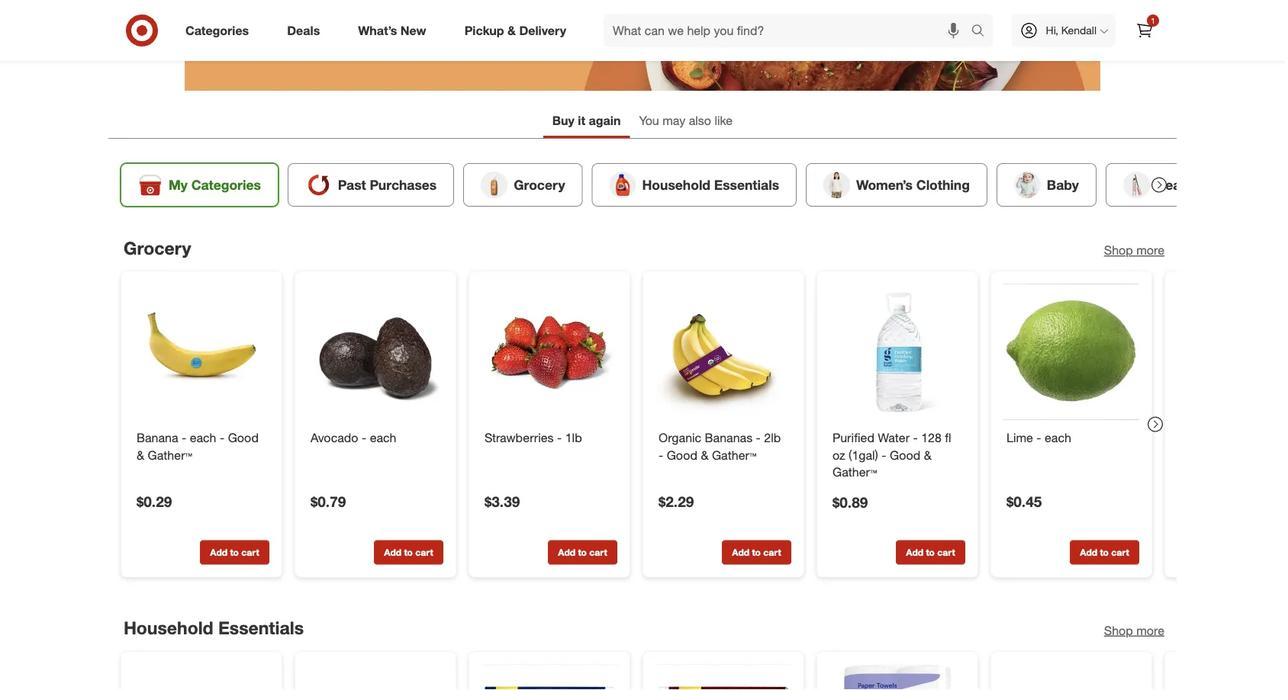 Task type: describe. For each thing, give the bounding box(es) containing it.
avocado
[[311, 430, 358, 445]]

purified
[[833, 430, 874, 445]]

also
[[689, 113, 711, 128]]

my categories
[[169, 177, 261, 193]]

1lb
[[565, 430, 582, 445]]

banana - each - good & gather™
[[137, 430, 259, 463]]

past purchases
[[338, 177, 437, 193]]

pickup & delivery
[[464, 23, 566, 38]]

(1gal)
[[849, 448, 878, 463]]

& inside purified water - 128 fl oz (1gal) - good & gather™
[[924, 448, 932, 463]]

banana
[[137, 430, 178, 445]]

baby button
[[996, 163, 1096, 207]]

buy it again
[[552, 113, 621, 128]]

essentials inside household essentials button
[[714, 177, 779, 193]]

purchases
[[370, 177, 437, 193]]

$0.45
[[1006, 493, 1042, 511]]

& inside banana - each - good & gather™
[[137, 448, 144, 463]]

past purchases button
[[288, 163, 454, 207]]

shop more button for household essentials
[[1104, 622, 1164, 640]]

cart for $0.79
[[415, 547, 433, 559]]

it
[[578, 113, 585, 128]]

What can we help you find? suggestions appear below search field
[[604, 14, 975, 47]]

household inside button
[[642, 177, 710, 193]]

strawberries
[[485, 430, 554, 445]]

good inside purified water - 128 fl oz (1gal) - good & gather™
[[890, 448, 921, 463]]

women's
[[856, 177, 913, 193]]

my
[[169, 177, 188, 193]]

more for household essentials
[[1136, 623, 1164, 638]]

organic bananas - 2lb - good & gather™ link
[[659, 429, 788, 464]]

cart for $3.39
[[589, 547, 607, 559]]

fl
[[945, 430, 951, 445]]

categories link
[[172, 14, 268, 47]]

add to cart button for $0.45
[[1070, 541, 1139, 565]]

add to cart for $0.29
[[210, 547, 259, 559]]

organic bananas - 2lb - good & gather™
[[659, 430, 781, 463]]

banana - each - good & gather™ link
[[137, 429, 266, 464]]

add to cart button for $0.89
[[896, 541, 965, 565]]

add to cart for $2.29
[[732, 547, 781, 559]]

new
[[401, 23, 426, 38]]

$0.29
[[137, 493, 172, 511]]

to for $2.29
[[752, 547, 761, 559]]

search button
[[964, 14, 1001, 50]]

add for $0.79
[[384, 547, 401, 559]]

2lb
[[764, 430, 781, 445]]

to for $0.29
[[230, 547, 239, 559]]

& right pickup
[[507, 23, 516, 38]]

lime
[[1006, 430, 1033, 445]]

baby
[[1047, 177, 1079, 193]]

to for $3.39
[[578, 547, 587, 559]]

shop more button for grocery
[[1104, 242, 1164, 259]]

bananas
[[705, 430, 753, 445]]

to for $0.89
[[926, 547, 935, 559]]

search
[[964, 24, 1001, 39]]

$0.79
[[311, 493, 346, 511]]

add to cart button for $0.79
[[374, 541, 443, 565]]

again
[[589, 113, 621, 128]]

kendall
[[1061, 24, 1097, 37]]

shop more for household essentials
[[1104, 623, 1164, 638]]

shop for household essentials
[[1104, 623, 1133, 638]]

what's
[[358, 23, 397, 38]]

strawberries - 1lb
[[485, 430, 582, 445]]

hi,
[[1046, 24, 1058, 37]]

$2.29
[[659, 493, 694, 511]]

household essentials button
[[592, 163, 797, 207]]

0 horizontal spatial grocery
[[124, 237, 191, 259]]

oz
[[833, 448, 845, 463]]

like
[[715, 113, 733, 128]]

you may also like link
[[630, 106, 742, 138]]

shop for grocery
[[1104, 243, 1133, 258]]

what's new link
[[345, 14, 445, 47]]

1 vertical spatial household
[[124, 618, 213, 639]]

cart for $2.29
[[763, 547, 781, 559]]

good inside organic bananas - 2lb - good & gather™
[[667, 448, 697, 463]]

gather™ inside banana - each - good & gather™
[[148, 448, 192, 463]]

1 link
[[1128, 14, 1161, 47]]

past
[[338, 177, 366, 193]]

lime - each link
[[1006, 429, 1136, 447]]

add for $0.29
[[210, 547, 227, 559]]

avocado - each link
[[311, 429, 440, 447]]

to for $0.79
[[404, 547, 413, 559]]

what's new
[[358, 23, 426, 38]]

water
[[878, 430, 910, 445]]

0 horizontal spatial household essentials
[[124, 618, 304, 639]]

good inside banana - each - good & gather™
[[228, 430, 259, 445]]

add to cart button for $0.29
[[200, 541, 269, 565]]



Task type: locate. For each thing, give the bounding box(es) containing it.
shop more button
[[1104, 242, 1164, 259], [1104, 622, 1164, 640]]

5 add from the left
[[906, 547, 923, 559]]

1 vertical spatial grocery
[[124, 237, 191, 259]]

add to cart
[[210, 547, 259, 559], [384, 547, 433, 559], [558, 547, 607, 559], [732, 547, 781, 559], [906, 547, 955, 559], [1080, 547, 1129, 559]]

0 horizontal spatial essentials
[[218, 618, 304, 639]]

5 to from the left
[[926, 547, 935, 559]]

2 add to cart from the left
[[384, 547, 433, 559]]

categories inside button
[[191, 177, 261, 193]]

1 add to cart button from the left
[[200, 541, 269, 565]]

clothing
[[916, 177, 970, 193]]

1 shop more from the top
[[1104, 243, 1164, 258]]

5 cart from the left
[[937, 547, 955, 559]]

deals link
[[274, 14, 339, 47]]

1 horizontal spatial grocery
[[514, 177, 565, 193]]

banana - each - good & gather™ image
[[134, 284, 269, 420], [134, 284, 269, 420]]

0 horizontal spatial good
[[228, 430, 259, 445]]

4 to from the left
[[752, 547, 761, 559]]

purified water - 128 fl oz (1gal) - good & gather™
[[833, 430, 951, 480]]

1 vertical spatial shop
[[1104, 623, 1133, 638]]

0 horizontal spatial gather™
[[148, 448, 192, 463]]

3 add from the left
[[558, 547, 575, 559]]

add for $2.29
[[732, 547, 749, 559]]

6 add to cart from the left
[[1080, 547, 1129, 559]]

0 horizontal spatial household
[[124, 618, 213, 639]]

gather™
[[148, 448, 192, 463], [712, 448, 756, 463], [833, 465, 877, 480]]

more
[[1136, 243, 1164, 258], [1136, 623, 1164, 638]]

shop
[[1104, 243, 1133, 258], [1104, 623, 1133, 638]]

add to cart for $0.89
[[906, 547, 955, 559]]

each for $0.79
[[370, 430, 396, 445]]

1 more from the top
[[1136, 243, 1164, 258]]

to
[[230, 547, 239, 559], [404, 547, 413, 559], [578, 547, 587, 559], [752, 547, 761, 559], [926, 547, 935, 559], [1100, 547, 1109, 559]]

1 horizontal spatial essentials
[[714, 177, 779, 193]]

2 horizontal spatial each
[[1045, 430, 1071, 445]]

4 add from the left
[[732, 547, 749, 559]]

purified water - 128 fl oz (1gal) - good & gather™ link
[[833, 429, 962, 482]]

3 cart from the left
[[589, 547, 607, 559]]

1 shop more button from the top
[[1104, 242, 1164, 259]]

2 shop more button from the top
[[1104, 622, 1164, 640]]

0 vertical spatial household essentials
[[642, 177, 779, 193]]

grocery
[[514, 177, 565, 193], [124, 237, 191, 259]]

2 shop more from the top
[[1104, 623, 1164, 638]]

1 vertical spatial categories
[[191, 177, 261, 193]]

may
[[662, 113, 685, 128]]

organic bananas - 2lb - good & gather™ image
[[655, 284, 791, 420], [655, 284, 791, 420]]

3 add to cart from the left
[[558, 547, 607, 559]]

1 shop from the top
[[1104, 243, 1133, 258]]

-
[[182, 430, 186, 445], [220, 430, 224, 445], [362, 430, 366, 445], [557, 430, 562, 445], [756, 430, 761, 445], [913, 430, 918, 445], [1036, 430, 1041, 445], [659, 448, 663, 463], [882, 448, 886, 463]]

1 vertical spatial more
[[1136, 623, 1164, 638]]

cart for $0.45
[[1111, 547, 1129, 559]]

pickup
[[464, 23, 504, 38]]

lime - each
[[1006, 430, 1071, 445]]

3 add to cart button from the left
[[548, 541, 617, 565]]

pickup & delivery link
[[451, 14, 585, 47]]

gather™ down bananas
[[712, 448, 756, 463]]

4 add to cart from the left
[[732, 547, 781, 559]]

hi, kendall
[[1046, 24, 1097, 37]]

3 to from the left
[[578, 547, 587, 559]]

1 to from the left
[[230, 547, 239, 559]]

more for grocery
[[1136, 243, 1164, 258]]

make-a-size paper towels - smartly™ image
[[829, 665, 965, 691], [829, 665, 965, 691]]

0 vertical spatial categories
[[185, 23, 249, 38]]

2 horizontal spatial gather™
[[833, 465, 877, 480]]

charmin ultra strong toilet paper image
[[655, 665, 791, 691], [655, 665, 791, 691]]

2 shop from the top
[[1104, 623, 1133, 638]]

add
[[210, 547, 227, 559], [384, 547, 401, 559], [558, 547, 575, 559], [732, 547, 749, 559], [906, 547, 923, 559], [1080, 547, 1097, 559]]

$3.39
[[485, 493, 520, 511]]

2 add to cart button from the left
[[374, 541, 443, 565]]

6 add from the left
[[1080, 547, 1097, 559]]

purified water - 128 fl oz (1gal) - good & gather™ image
[[829, 284, 965, 420], [829, 284, 965, 420]]

cart for $0.29
[[241, 547, 259, 559]]

buy
[[552, 113, 575, 128]]

avocado - each image
[[308, 284, 443, 420], [308, 284, 443, 420]]

& down 128
[[924, 448, 932, 463]]

strawberries - 1lb image
[[481, 284, 617, 420], [481, 284, 617, 420]]

128
[[921, 430, 942, 445]]

essentials
[[714, 177, 779, 193], [218, 618, 304, 639]]

add for $0.89
[[906, 547, 923, 559]]

1 vertical spatial household essentials
[[124, 618, 304, 639]]

1 vertical spatial shop more button
[[1104, 622, 1164, 640]]

add to cart button for $2.29
[[722, 541, 791, 565]]

2 add from the left
[[384, 547, 401, 559]]

1 each from the left
[[190, 430, 216, 445]]

household essentials inside button
[[642, 177, 779, 193]]

3 each from the left
[[1045, 430, 1071, 445]]

6 cart from the left
[[1111, 547, 1129, 559]]

1 horizontal spatial gather™
[[712, 448, 756, 463]]

beauty button
[[1106, 163, 1218, 207]]

gather™ inside purified water - 128 fl oz (1gal) - good & gather™
[[833, 465, 877, 480]]

& inside organic bananas - 2lb - good & gather™
[[701, 448, 709, 463]]

gather™ down banana
[[148, 448, 192, 463]]

delivery
[[519, 23, 566, 38]]

shop more
[[1104, 243, 1164, 258], [1104, 623, 1164, 638]]

each right lime
[[1045, 430, 1071, 445]]

4 add to cart button from the left
[[722, 541, 791, 565]]

cart for $0.89
[[937, 547, 955, 559]]

lime - each image
[[1003, 284, 1139, 420], [1003, 284, 1139, 420]]

avocado - each
[[311, 430, 396, 445]]

beauty
[[1156, 177, 1201, 193]]

grocery down buy
[[514, 177, 565, 193]]

good
[[228, 430, 259, 445], [667, 448, 697, 463], [890, 448, 921, 463]]

6 add to cart button from the left
[[1070, 541, 1139, 565]]

each for $0.29
[[190, 430, 216, 445]]

grocery inside grocery 'button'
[[514, 177, 565, 193]]

each for $0.45
[[1045, 430, 1071, 445]]

each right the avocado in the left bottom of the page
[[370, 430, 396, 445]]

add to cart button for $3.39
[[548, 541, 617, 565]]

1 horizontal spatial household essentials
[[642, 177, 779, 193]]

0 vertical spatial shop more button
[[1104, 242, 1164, 259]]

to for $0.45
[[1100, 547, 1109, 559]]

grocery button
[[463, 163, 583, 207]]

1 vertical spatial shop more
[[1104, 623, 1164, 638]]

1 horizontal spatial household
[[642, 177, 710, 193]]

charmin ultra soft toilet paper image
[[481, 665, 617, 691], [481, 665, 617, 691]]

4 cart from the left
[[763, 547, 781, 559]]

1 cart from the left
[[241, 547, 259, 559]]

2 horizontal spatial good
[[890, 448, 921, 463]]

0 horizontal spatial each
[[190, 430, 216, 445]]

2 cart from the left
[[415, 547, 433, 559]]

1 vertical spatial essentials
[[218, 618, 304, 639]]

women's clothing button
[[806, 163, 987, 207]]

household essentials
[[642, 177, 779, 193], [124, 618, 304, 639]]

add to cart for $0.79
[[384, 547, 433, 559]]

grocery down "my" at the top of page
[[124, 237, 191, 259]]

5 add to cart from the left
[[906, 547, 955, 559]]

1 add to cart from the left
[[210, 547, 259, 559]]

women's clothing
[[856, 177, 970, 193]]

$0.89
[[833, 494, 868, 511]]

add to cart for $3.39
[[558, 547, 607, 559]]

deals
[[287, 23, 320, 38]]

1 add from the left
[[210, 547, 227, 559]]

& down banana
[[137, 448, 144, 463]]

5 add to cart button from the left
[[896, 541, 965, 565]]

2 each from the left
[[370, 430, 396, 445]]

1
[[1151, 16, 1155, 25]]

0 vertical spatial grocery
[[514, 177, 565, 193]]

gather™ down the (1gal)
[[833, 465, 877, 480]]

buy it again link
[[543, 106, 630, 138]]

gather™ inside organic bananas - 2lb - good & gather™
[[712, 448, 756, 463]]

add to cart button
[[200, 541, 269, 565], [374, 541, 443, 565], [548, 541, 617, 565], [722, 541, 791, 565], [896, 541, 965, 565], [1070, 541, 1139, 565]]

strawberries - 1lb link
[[485, 429, 614, 447]]

0 vertical spatial essentials
[[714, 177, 779, 193]]

1 horizontal spatial each
[[370, 430, 396, 445]]

each inside banana - each - good & gather™
[[190, 430, 216, 445]]

0 vertical spatial shop
[[1104, 243, 1133, 258]]

shop more for grocery
[[1104, 243, 1164, 258]]

6 to from the left
[[1100, 547, 1109, 559]]

&
[[507, 23, 516, 38], [137, 448, 144, 463], [701, 448, 709, 463], [924, 448, 932, 463]]

each
[[190, 430, 216, 445], [370, 430, 396, 445], [1045, 430, 1071, 445]]

0 vertical spatial household
[[642, 177, 710, 193]]

organic
[[659, 430, 701, 445]]

categories
[[185, 23, 249, 38], [191, 177, 261, 193]]

you may also like
[[639, 113, 733, 128]]

2 more from the top
[[1136, 623, 1164, 638]]

0 vertical spatial shop more
[[1104, 243, 1164, 258]]

& down bananas
[[701, 448, 709, 463]]

2 to from the left
[[404, 547, 413, 559]]

my categories button
[[121, 163, 278, 207]]

add for $3.39
[[558, 547, 575, 559]]

add to cart for $0.45
[[1080, 547, 1129, 559]]

0 vertical spatial more
[[1136, 243, 1164, 258]]

each right banana
[[190, 430, 216, 445]]

1 horizontal spatial good
[[667, 448, 697, 463]]

add for $0.45
[[1080, 547, 1097, 559]]

household
[[642, 177, 710, 193], [124, 618, 213, 639]]

cart
[[241, 547, 259, 559], [415, 547, 433, 559], [589, 547, 607, 559], [763, 547, 781, 559], [937, 547, 955, 559], [1111, 547, 1129, 559]]

you
[[639, 113, 659, 128]]



Task type: vqa. For each thing, say whether or not it's contained in the screenshot.
1st x from right
no



